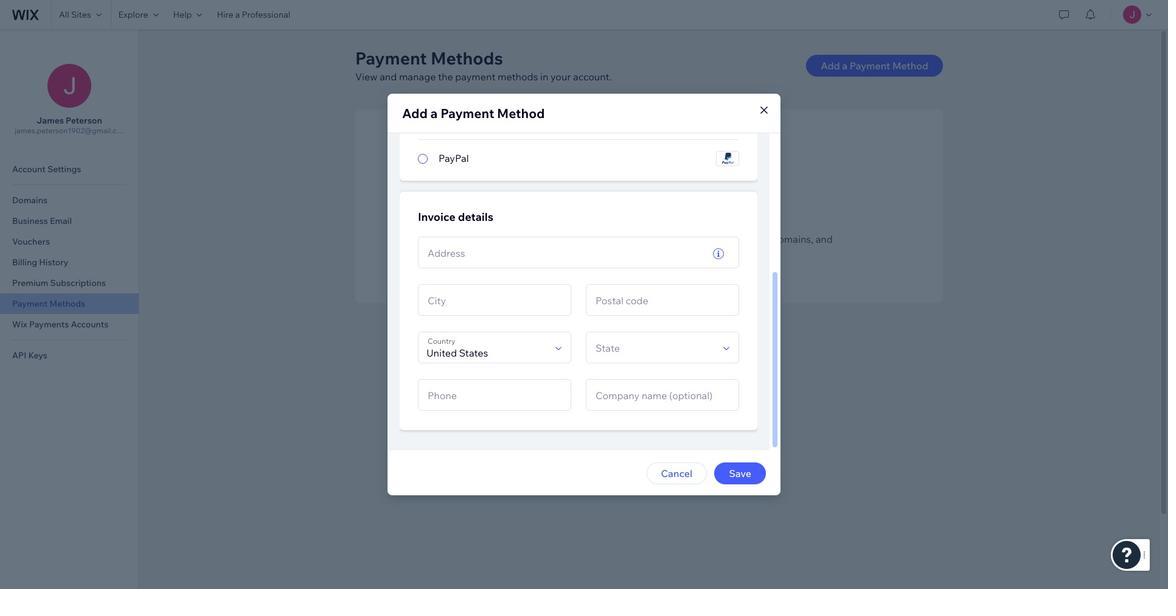 Task type: describe. For each thing, give the bounding box(es) containing it.
like
[[726, 233, 742, 245]]

domains link
[[0, 190, 139, 211]]

invoice details
[[418, 210, 494, 224]]

billing history link
[[0, 252, 139, 273]]

invoice
[[418, 210, 456, 224]]

manage
[[399, 71, 436, 83]]

james
[[37, 115, 64, 126]]

Phone telephone field
[[424, 380, 566, 410]]

0 horizontal spatial add a payment method
[[402, 105, 545, 121]]

you don't have any payment methods in your account yet
[[518, 215, 782, 227]]

add inside button
[[822, 60, 841, 72]]

settings
[[47, 164, 81, 175]]

billing history
[[12, 257, 68, 268]]

and inside 'payment methods view and manage the payment methods in your account.'
[[380, 71, 397, 83]]

subscriptions
[[50, 278, 106, 289]]

payment methods view and manage the payment methods in your account.
[[356, 47, 612, 83]]

business email link
[[0, 211, 139, 231]]

to
[[588, 233, 597, 245]]

email
[[50, 216, 72, 226]]

wix payments accounts link
[[0, 314, 139, 335]]

+
[[592, 270, 598, 282]]

vouchers
[[12, 236, 50, 247]]

all
[[59, 9, 69, 20]]

payment inside 'payment methods view and manage the payment methods in your account.'
[[356, 47, 427, 69]]

the
[[438, 71, 453, 83]]

billing
[[12, 257, 37, 268]]

1 horizontal spatial in
[[693, 215, 702, 227]]

purchase
[[600, 233, 642, 245]]

here.
[[703, 248, 725, 260]]

account
[[12, 164, 46, 175]]

payment inside sidebar element
[[12, 298, 48, 309]]

1 vertical spatial methods
[[650, 215, 691, 227]]

wix
[[12, 319, 27, 330]]

keys
[[28, 350, 47, 361]]

paypal
[[439, 152, 469, 164]]

and inside payment methods you use to purchase premium services like plans, domains, and business email will be saved here.
[[816, 233, 833, 245]]

hire a professional link
[[210, 0, 298, 29]]

be
[[660, 248, 672, 260]]

use
[[570, 233, 586, 245]]

save button
[[715, 463, 767, 485]]

your inside 'payment methods view and manage the payment methods in your account.'
[[551, 71, 571, 83]]

history
[[39, 257, 68, 268]]

account settings link
[[0, 159, 139, 180]]

methods for payment methods view and manage the payment methods in your account.
[[431, 47, 504, 69]]

help
[[173, 9, 192, 20]]

professional
[[242, 9, 291, 20]]

Postal code text field
[[592, 285, 734, 315]]

payment methods
[[12, 298, 85, 309]]

account.
[[574, 71, 612, 83]]

vouchers link
[[0, 231, 139, 252]]

add a payment method inside button
[[822, 60, 929, 72]]

in inside 'payment methods view and manage the payment methods in your account.'
[[541, 71, 549, 83]]

view
[[356, 71, 378, 83]]

payment methods link
[[0, 293, 139, 314]]

method inside button
[[893, 60, 929, 72]]

hire a professional
[[217, 9, 291, 20]]

1 vertical spatial your
[[704, 215, 725, 227]]

sidebar element
[[0, 29, 139, 589]]

a inside button
[[843, 60, 848, 72]]

api
[[12, 350, 26, 361]]

explore
[[118, 9, 148, 20]]

wix payments accounts
[[12, 319, 109, 330]]

domains
[[12, 195, 48, 206]]

premium subscriptions
[[12, 278, 106, 289]]

you
[[518, 215, 535, 227]]



Task type: vqa. For each thing, say whether or not it's contained in the screenshot.
topmost More
no



Task type: locate. For each thing, give the bounding box(es) containing it.
premium inside payment methods you use to purchase premium services like plans, domains, and business email will be saved here.
[[644, 233, 685, 245]]

sites
[[71, 9, 91, 20]]

payment inside payment methods you use to purchase premium services like plans, domains, and business email will be saved here.
[[466, 233, 506, 245]]

account
[[727, 215, 765, 227]]

payment
[[456, 71, 496, 83], [607, 215, 648, 227]]

Company name text field
[[592, 380, 734, 410]]

2 horizontal spatial add
[[822, 60, 841, 72]]

2 vertical spatial method
[[671, 270, 707, 282]]

premium down billing at the top left of the page
[[12, 278, 48, 289]]

your left account.
[[551, 71, 571, 83]]

business
[[12, 216, 48, 226]]

add a payment method button
[[807, 55, 944, 77]]

payment up purchase
[[607, 215, 648, 227]]

1 horizontal spatial add
[[600, 270, 619, 282]]

payment methods you use to purchase premium services like plans, domains, and business email will be saved here.
[[466, 233, 833, 260]]

methods inside 'payment methods view and manage the payment methods in your account.'
[[498, 71, 539, 83]]

details
[[458, 210, 494, 224]]

add inside "button"
[[600, 270, 619, 282]]

methods
[[498, 71, 539, 83], [650, 215, 691, 227], [508, 233, 549, 245]]

1 horizontal spatial add a payment method
[[822, 60, 929, 72]]

0 vertical spatial method
[[893, 60, 929, 72]]

1 horizontal spatial and
[[816, 233, 833, 245]]

2 horizontal spatial method
[[893, 60, 929, 72]]

premium inside 'link'
[[12, 278, 48, 289]]

premium up be
[[644, 233, 685, 245]]

payments
[[29, 319, 69, 330]]

peterson
[[66, 115, 102, 126]]

your up services
[[704, 215, 725, 227]]

cancel button
[[647, 463, 708, 485]]

0 vertical spatial add a payment method
[[822, 60, 929, 72]]

hire
[[217, 9, 233, 20]]

saved
[[674, 248, 700, 260]]

0 vertical spatial methods
[[498, 71, 539, 83]]

will
[[643, 248, 658, 260]]

1 horizontal spatial methods
[[431, 47, 504, 69]]

1 horizontal spatial your
[[704, 215, 725, 227]]

any
[[588, 215, 605, 227]]

payment inside 'payment methods view and manage the payment methods in your account.'
[[456, 71, 496, 83]]

payment
[[356, 47, 427, 69], [850, 60, 891, 72], [441, 105, 495, 121], [466, 233, 506, 245], [629, 270, 669, 282], [12, 298, 48, 309]]

business email
[[12, 216, 72, 226]]

a
[[235, 9, 240, 20], [843, 60, 848, 72], [431, 105, 438, 121], [622, 270, 627, 282]]

have
[[564, 215, 586, 227]]

+ add a payment method button
[[592, 269, 707, 283]]

0 horizontal spatial method
[[497, 105, 545, 121]]

1 vertical spatial add
[[402, 105, 428, 121]]

james peterson james.peterson1902@gmail.com
[[15, 115, 128, 135]]

City text field
[[424, 285, 566, 315]]

1 vertical spatial payment
[[607, 215, 648, 227]]

add a payment method
[[822, 60, 929, 72], [402, 105, 545, 121]]

account settings
[[12, 164, 81, 175]]

1 horizontal spatial payment
[[607, 215, 648, 227]]

you
[[551, 233, 568, 245]]

save
[[729, 468, 752, 480]]

premium subscriptions link
[[0, 273, 139, 293]]

api keys
[[12, 350, 47, 361]]

method inside "button"
[[671, 270, 707, 282]]

methods up the
[[431, 47, 504, 69]]

+ add a payment method
[[592, 270, 707, 282]]

help button
[[166, 0, 210, 29]]

0 horizontal spatial payment
[[456, 71, 496, 83]]

0 horizontal spatial premium
[[12, 278, 48, 289]]

and
[[380, 71, 397, 83], [816, 233, 833, 245]]

Address text field
[[424, 237, 704, 268]]

domains,
[[773, 233, 814, 245]]

1 vertical spatial in
[[693, 215, 702, 227]]

methods inside payment methods you use to purchase premium services like plans, domains, and business email will be saved here.
[[508, 233, 549, 245]]

0 vertical spatial and
[[380, 71, 397, 83]]

yet
[[767, 215, 782, 227]]

business
[[574, 248, 614, 260]]

in
[[541, 71, 549, 83], [693, 215, 702, 227]]

1 horizontal spatial premium
[[644, 233, 685, 245]]

0 vertical spatial premium
[[644, 233, 685, 245]]

method
[[893, 60, 929, 72], [497, 105, 545, 121], [671, 270, 707, 282]]

1 vertical spatial and
[[816, 233, 833, 245]]

0 horizontal spatial methods
[[50, 298, 85, 309]]

premium
[[644, 233, 685, 245], [12, 278, 48, 289]]

1 vertical spatial premium
[[12, 278, 48, 289]]

accounts
[[71, 319, 109, 330]]

payment inside "button"
[[629, 270, 669, 282]]

cancel
[[662, 468, 693, 480]]

0 horizontal spatial add
[[402, 105, 428, 121]]

0 vertical spatial your
[[551, 71, 571, 83]]

1 horizontal spatial method
[[671, 270, 707, 282]]

james.peterson1902@gmail.com
[[15, 126, 128, 135]]

methods for payment methods
[[50, 298, 85, 309]]

0 vertical spatial add
[[822, 60, 841, 72]]

payment inside button
[[850, 60, 891, 72]]

0 horizontal spatial and
[[380, 71, 397, 83]]

0 horizontal spatial in
[[541, 71, 549, 83]]

payment right the
[[456, 71, 496, 83]]

0 vertical spatial methods
[[431, 47, 504, 69]]

None field
[[424, 332, 550, 363], [592, 332, 718, 363], [424, 332, 550, 363], [592, 332, 718, 363]]

2 vertical spatial add
[[600, 270, 619, 282]]

a inside "button"
[[622, 270, 627, 282]]

all sites
[[59, 9, 91, 20]]

and right domains,
[[816, 233, 833, 245]]

1 vertical spatial add a payment method
[[402, 105, 545, 121]]

in up services
[[693, 215, 702, 227]]

methods down premium subscriptions 'link' at the top left of page
[[50, 298, 85, 309]]

methods
[[431, 47, 504, 69], [50, 298, 85, 309]]

your
[[551, 71, 571, 83], [704, 215, 725, 227]]

in left account.
[[541, 71, 549, 83]]

don't
[[537, 215, 561, 227]]

1 vertical spatial methods
[[50, 298, 85, 309]]

api keys link
[[0, 345, 139, 366]]

methods inside sidebar element
[[50, 298, 85, 309]]

plans,
[[744, 233, 771, 245]]

services
[[687, 233, 724, 245]]

methods inside 'payment methods view and manage the payment methods in your account.'
[[431, 47, 504, 69]]

2 vertical spatial methods
[[508, 233, 549, 245]]

add
[[822, 60, 841, 72], [402, 105, 428, 121], [600, 270, 619, 282]]

email
[[616, 248, 641, 260]]

0 vertical spatial payment
[[456, 71, 496, 83]]

and right view
[[380, 71, 397, 83]]

0 horizontal spatial your
[[551, 71, 571, 83]]

1 vertical spatial method
[[497, 105, 545, 121]]

0 vertical spatial in
[[541, 71, 549, 83]]



